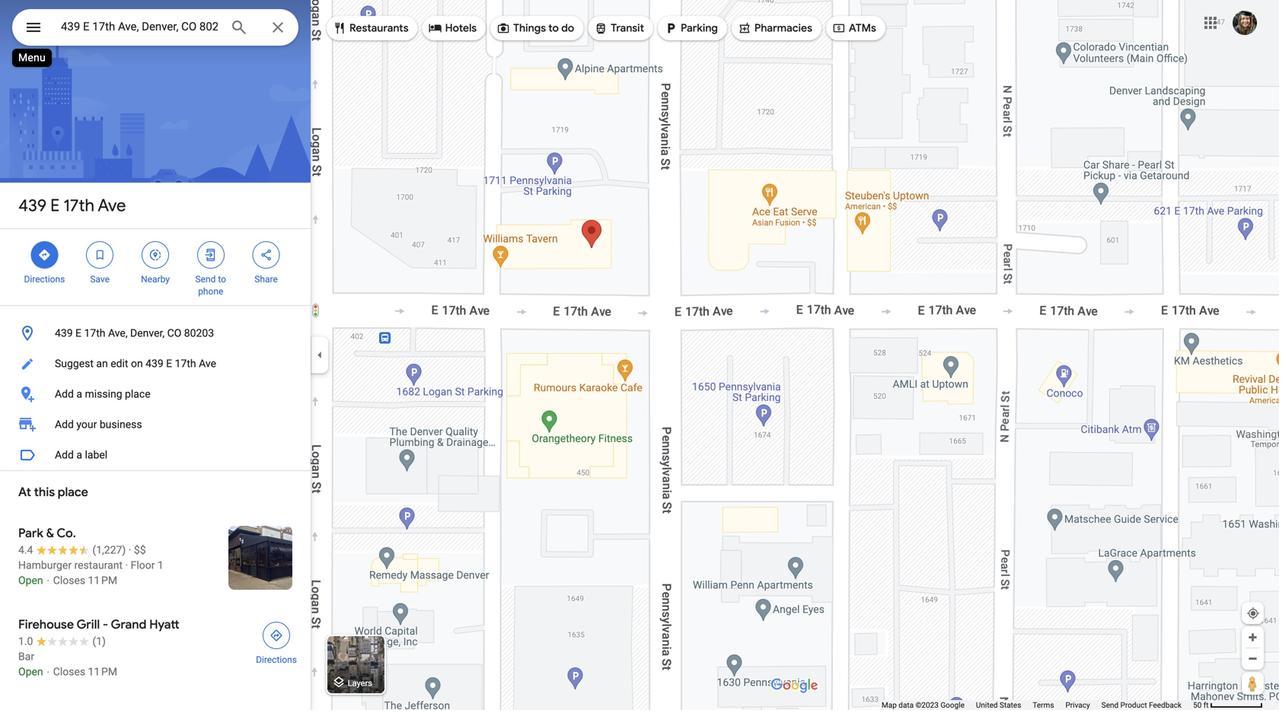 Task type: locate. For each thing, give the bounding box(es) containing it.
1 vertical spatial 11 pm
[[88, 666, 117, 679]]

17th for ave,
[[84, 327, 105, 340]]

show street view coverage image
[[1242, 672, 1264, 695]]

1 vertical spatial directions
[[256, 655, 297, 666]]

to inside send to phone
[[218, 274, 226, 285]]

directions
[[24, 274, 65, 285], [256, 655, 297, 666]]

· left price: moderate image
[[129, 544, 131, 557]]

atms
[[849, 21, 876, 35]]

· left floor
[[125, 559, 128, 572]]

0 vertical spatial ⋅
[[46, 575, 50, 587]]

zoom in image
[[1247, 632, 1259, 644]]

2 closes from the top
[[53, 666, 85, 679]]

suggest an edit on 439 e 17th ave
[[55, 358, 216, 370]]

1 vertical spatial place
[[58, 485, 88, 500]]

open inside the bar open ⋅ closes 11 pm
[[18, 666, 43, 679]]

hamburger restaurant · floor 1 open ⋅ closes 11 pm
[[18, 559, 164, 587]]

0 vertical spatial ave
[[98, 195, 126, 216]]

add a missing place button
[[0, 379, 311, 410]]

50 ft button
[[1193, 701, 1263, 710]]

directions down the directions icon in the bottom of the page
[[256, 655, 297, 666]]

 parking
[[664, 20, 718, 37]]

map data ©2023 google
[[882, 701, 965, 710]]

united
[[976, 701, 998, 710]]


[[429, 20, 442, 37]]

add
[[55, 388, 74, 401], [55, 418, 74, 431], [55, 449, 74, 462]]

2 vertical spatial add
[[55, 449, 74, 462]]

1 vertical spatial 439
[[55, 327, 73, 340]]

17th left ave,
[[84, 327, 105, 340]]

0 vertical spatial send
[[195, 274, 216, 285]]

e up 
[[50, 195, 60, 216]]

1 vertical spatial add
[[55, 418, 74, 431]]

a
[[76, 388, 82, 401], [76, 449, 82, 462]]

this
[[34, 485, 55, 500]]

1 vertical spatial e
[[75, 327, 81, 340]]

1 vertical spatial a
[[76, 449, 82, 462]]

footer containing map data ©2023 google
[[882, 701, 1193, 711]]

park & co.
[[18, 526, 76, 541]]

restaurants
[[350, 21, 409, 35]]

439 e 17th ave, denver, co 80203
[[55, 327, 214, 340]]

2 ⋅ from the top
[[46, 666, 50, 679]]

2 a from the top
[[76, 449, 82, 462]]

439 for 439 e 17th ave
[[18, 195, 47, 216]]

1 vertical spatial send
[[1102, 701, 1119, 710]]

to
[[549, 21, 559, 35], [218, 274, 226, 285]]

1 a from the top
[[76, 388, 82, 401]]

439
[[18, 195, 47, 216], [55, 327, 73, 340], [146, 358, 164, 370]]

1 horizontal spatial send
[[1102, 701, 1119, 710]]

0 vertical spatial e
[[50, 195, 60, 216]]

 search field
[[12, 9, 299, 49]]

footer
[[882, 701, 1193, 711]]

0 horizontal spatial send
[[195, 274, 216, 285]]

1 horizontal spatial e
[[75, 327, 81, 340]]

open down hamburger
[[18, 575, 43, 587]]

2 vertical spatial 17th
[[175, 358, 196, 370]]

ave down the 80203
[[199, 358, 216, 370]]

e inside suggest an edit on 439 e 17th ave button
[[166, 358, 172, 370]]

layers
[[348, 679, 372, 688]]

e up suggest
[[75, 327, 81, 340]]

1 add from the top
[[55, 388, 74, 401]]

439 e 17th ave
[[18, 195, 126, 216]]

11 pm inside the bar open ⋅ closes 11 pm
[[88, 666, 117, 679]]

to up phone
[[218, 274, 226, 285]]

$$
[[134, 544, 146, 557]]

add left label
[[55, 449, 74, 462]]

e for 439 e 17th ave
[[50, 195, 60, 216]]

ave up 
[[98, 195, 126, 216]]


[[204, 247, 218, 263]]

2 add from the top
[[55, 418, 74, 431]]

439 e 17th ave, denver, co 80203 button
[[0, 318, 311, 349]]

4.4 stars 1,227 reviews image
[[18, 543, 126, 558]]

⋅ down hamburger
[[46, 575, 50, 587]]

1 horizontal spatial place
[[125, 388, 151, 401]]

1 horizontal spatial directions
[[256, 655, 297, 666]]

closes down hamburger
[[53, 575, 85, 587]]

terms button
[[1033, 701, 1054, 711]]

open down bar
[[18, 666, 43, 679]]

add for add your business
[[55, 418, 74, 431]]


[[594, 20, 608, 37]]

439 inside button
[[55, 327, 73, 340]]

1.0
[[18, 636, 33, 648]]

states
[[1000, 701, 1022, 710]]

1 vertical spatial ⋅
[[46, 666, 50, 679]]

 hotels
[[429, 20, 477, 37]]

439 up suggest
[[55, 327, 73, 340]]

None field
[[61, 18, 218, 36]]

add a missing place
[[55, 388, 151, 401]]

things
[[513, 21, 546, 35]]

1 closes from the top
[[53, 575, 85, 587]]

restaurant
[[74, 559, 123, 572]]

privacy button
[[1066, 701, 1090, 711]]

0 horizontal spatial e
[[50, 195, 60, 216]]

50 ft
[[1193, 701, 1209, 710]]

0 vertical spatial add
[[55, 388, 74, 401]]

send up phone
[[195, 274, 216, 285]]

transit
[[611, 21, 644, 35]]

place right this on the left bottom of the page
[[58, 485, 88, 500]]

17th
[[64, 195, 94, 216], [84, 327, 105, 340], [175, 358, 196, 370]]

4.4
[[18, 544, 33, 557]]

to left do at the left of page
[[549, 21, 559, 35]]

2 horizontal spatial 439
[[146, 358, 164, 370]]

floor
[[131, 559, 155, 572]]

share
[[255, 274, 278, 285]]

©2023
[[916, 701, 939, 710]]

17th down co
[[175, 358, 196, 370]]

firehouse grill - grand hyatt
[[18, 617, 179, 633]]

at this place
[[18, 485, 88, 500]]

1 vertical spatial open
[[18, 666, 43, 679]]

ave
[[98, 195, 126, 216], [199, 358, 216, 370]]

add down suggest
[[55, 388, 74, 401]]

0 vertical spatial to
[[549, 21, 559, 35]]

2 open from the top
[[18, 666, 43, 679]]

send
[[195, 274, 216, 285], [1102, 701, 1119, 710]]

place down on
[[125, 388, 151, 401]]

united states
[[976, 701, 1022, 710]]

·
[[129, 544, 131, 557], [125, 559, 128, 572]]

0 vertical spatial 11 pm
[[88, 575, 117, 587]]

feedback
[[1149, 701, 1182, 710]]

suggest an edit on 439 e 17th ave button
[[0, 349, 311, 379]]

2 vertical spatial 439
[[146, 358, 164, 370]]


[[333, 20, 347, 37]]

1 horizontal spatial to
[[549, 21, 559, 35]]

439 E 17th Ave, Denver, CO 80203 field
[[12, 9, 299, 46]]

1 vertical spatial 17th
[[84, 327, 105, 340]]

e inside 439 e 17th ave, denver, co 80203 button
[[75, 327, 81, 340]]

closes down 1.0 stars 1 reviews image
[[53, 666, 85, 679]]

2 11 pm from the top
[[88, 666, 117, 679]]

0 horizontal spatial ave
[[98, 195, 126, 216]]

17th inside button
[[84, 327, 105, 340]]

google maps element
[[0, 0, 1279, 711]]

⋅ inside the bar open ⋅ closes 11 pm
[[46, 666, 50, 679]]

add a label button
[[0, 440, 311, 471]]

data
[[899, 701, 914, 710]]

google
[[941, 701, 965, 710]]

1 vertical spatial to
[[218, 274, 226, 285]]

send inside send to phone
[[195, 274, 216, 285]]

11 pm
[[88, 575, 117, 587], [88, 666, 117, 679]]

e down co
[[166, 358, 172, 370]]

1 horizontal spatial ave
[[199, 358, 216, 370]]

439 right on
[[146, 358, 164, 370]]

0 vertical spatial open
[[18, 575, 43, 587]]

 restaurants
[[333, 20, 409, 37]]

1 horizontal spatial 439
[[55, 327, 73, 340]]

add left your
[[55, 418, 74, 431]]

11 pm down restaurant
[[88, 575, 117, 587]]

 transit
[[594, 20, 644, 37]]

send inside 'button'
[[1102, 701, 1119, 710]]

0 vertical spatial place
[[125, 388, 151, 401]]

place
[[125, 388, 151, 401], [58, 485, 88, 500]]

product
[[1121, 701, 1147, 710]]

⋅ down 1.0 stars 1 reviews image
[[46, 666, 50, 679]]


[[497, 20, 510, 37]]

2 vertical spatial e
[[166, 358, 172, 370]]

3 add from the top
[[55, 449, 74, 462]]

· $$
[[129, 544, 146, 557]]

2 horizontal spatial e
[[166, 358, 172, 370]]

closes
[[53, 575, 85, 587], [53, 666, 85, 679]]

hotels
[[445, 21, 477, 35]]

0 horizontal spatial directions
[[24, 274, 65, 285]]

add for add a missing place
[[55, 388, 74, 401]]

google account: giulia masi  
(giulia.masi@adept.ai) image
[[1233, 11, 1257, 35]]

17th up 
[[64, 195, 94, 216]]

0 horizontal spatial 439
[[18, 195, 47, 216]]

1 open from the top
[[18, 575, 43, 587]]

footer inside google maps element
[[882, 701, 1193, 711]]

(1)
[[92, 636, 106, 648]]

1 vertical spatial closes
[[53, 666, 85, 679]]

⋅
[[46, 575, 50, 587], [46, 666, 50, 679]]

 button
[[12, 9, 55, 49]]

0 vertical spatial 439
[[18, 195, 47, 216]]

0 vertical spatial a
[[76, 388, 82, 401]]

11 pm down (1)
[[88, 666, 117, 679]]

0 vertical spatial 17th
[[64, 195, 94, 216]]

a left missing
[[76, 388, 82, 401]]

0 vertical spatial directions
[[24, 274, 65, 285]]

0 vertical spatial closes
[[53, 575, 85, 587]]

price: moderate image
[[134, 544, 146, 557]]

1 vertical spatial ·
[[125, 559, 128, 572]]

1 ⋅ from the top
[[46, 575, 50, 587]]

0 horizontal spatial to
[[218, 274, 226, 285]]

send left product
[[1102, 701, 1119, 710]]

439 up 
[[18, 195, 47, 216]]

send for send product feedback
[[1102, 701, 1119, 710]]

1 vertical spatial ave
[[199, 358, 216, 370]]

17th inside button
[[175, 358, 196, 370]]

directions down 
[[24, 274, 65, 285]]

a left label
[[76, 449, 82, 462]]

co.
[[57, 526, 76, 541]]

add for add a label
[[55, 449, 74, 462]]

1 11 pm from the top
[[88, 575, 117, 587]]



Task type: describe. For each thing, give the bounding box(es) containing it.
ave,
[[108, 327, 128, 340]]


[[832, 20, 846, 37]]

map
[[882, 701, 897, 710]]

17th for ave
[[64, 195, 94, 216]]

439 for 439 e 17th ave, denver, co 80203
[[55, 327, 73, 340]]

edit
[[111, 358, 128, 370]]

business
[[100, 418, 142, 431]]

co
[[167, 327, 182, 340]]

save
[[90, 274, 110, 285]]

zoom out image
[[1247, 653, 1259, 665]]

0 horizontal spatial place
[[58, 485, 88, 500]]

1.0 stars 1 reviews image
[[18, 634, 106, 650]]

nearby
[[141, 274, 170, 285]]

add your business
[[55, 418, 142, 431]]

439 inside button
[[146, 358, 164, 370]]

e for 439 e 17th ave, denver, co 80203
[[75, 327, 81, 340]]

 things to do
[[497, 20, 574, 37]]

send for send to phone
[[195, 274, 216, 285]]

closes inside the bar open ⋅ closes 11 pm
[[53, 666, 85, 679]]

directions inside actions for 439 e 17th ave region
[[24, 274, 65, 285]]

collapse side panel image
[[311, 347, 328, 364]]

bar
[[18, 651, 34, 663]]

ft
[[1204, 701, 1209, 710]]

privacy
[[1066, 701, 1090, 710]]

to inside  things to do
[[549, 21, 559, 35]]

send to phone
[[195, 274, 226, 297]]

park
[[18, 526, 43, 541]]

add a label
[[55, 449, 107, 462]]


[[93, 247, 107, 263]]

⋅ inside hamburger restaurant · floor 1 open ⋅ closes 11 pm
[[46, 575, 50, 587]]

missing
[[85, 388, 122, 401]]

a for missing
[[76, 388, 82, 401]]

closes inside hamburger restaurant · floor 1 open ⋅ closes 11 pm
[[53, 575, 85, 587]]

united states button
[[976, 701, 1022, 711]]

ave inside button
[[199, 358, 216, 370]]


[[148, 247, 162, 263]]

&
[[46, 526, 54, 541]]

11 pm inside hamburger restaurant · floor 1 open ⋅ closes 11 pm
[[88, 575, 117, 587]]

hamburger
[[18, 559, 72, 572]]

hyatt
[[149, 617, 179, 633]]

from your device image
[[1247, 607, 1260, 621]]

50
[[1193, 701, 1202, 710]]

send product feedback button
[[1102, 701, 1182, 711]]

directions inside button
[[256, 655, 297, 666]]

open inside hamburger restaurant · floor 1 open ⋅ closes 11 pm
[[18, 575, 43, 587]]


[[24, 16, 43, 38]]

denver,
[[130, 327, 165, 340]]

 pharmacies
[[738, 20, 813, 37]]

· inside hamburger restaurant · floor 1 open ⋅ closes 11 pm
[[125, 559, 128, 572]]

phone
[[198, 286, 223, 297]]

(1,227)
[[92, 544, 126, 557]]

grill
[[76, 617, 100, 633]]

place inside add a missing place button
[[125, 388, 151, 401]]

grand
[[111, 617, 146, 633]]


[[738, 20, 752, 37]]

label
[[85, 449, 107, 462]]

suggest
[[55, 358, 94, 370]]


[[259, 247, 273, 263]]

none field inside 439 e 17th ave, denver, co 80203 'field'
[[61, 18, 218, 36]]

1
[[158, 559, 164, 572]]

actions for 439 e 17th ave region
[[0, 229, 311, 305]]

your
[[76, 418, 97, 431]]

an
[[96, 358, 108, 370]]

on
[[131, 358, 143, 370]]

0 vertical spatial ·
[[129, 544, 131, 557]]

 atms
[[832, 20, 876, 37]]

directions button
[[247, 618, 306, 666]]

80203
[[184, 327, 214, 340]]

directions image
[[270, 629, 283, 643]]

firehouse
[[18, 617, 74, 633]]

bar open ⋅ closes 11 pm
[[18, 651, 117, 679]]

do
[[561, 21, 574, 35]]

parking
[[681, 21, 718, 35]]

at
[[18, 485, 31, 500]]

a for label
[[76, 449, 82, 462]]

pharmacies
[[755, 21, 813, 35]]

send product feedback
[[1102, 701, 1182, 710]]

439 e 17th ave main content
[[0, 0, 311, 711]]

terms
[[1033, 701, 1054, 710]]

add your business link
[[0, 410, 311, 440]]

-
[[103, 617, 108, 633]]


[[664, 20, 678, 37]]



Task type: vqa. For each thing, say whether or not it's contained in the screenshot.


